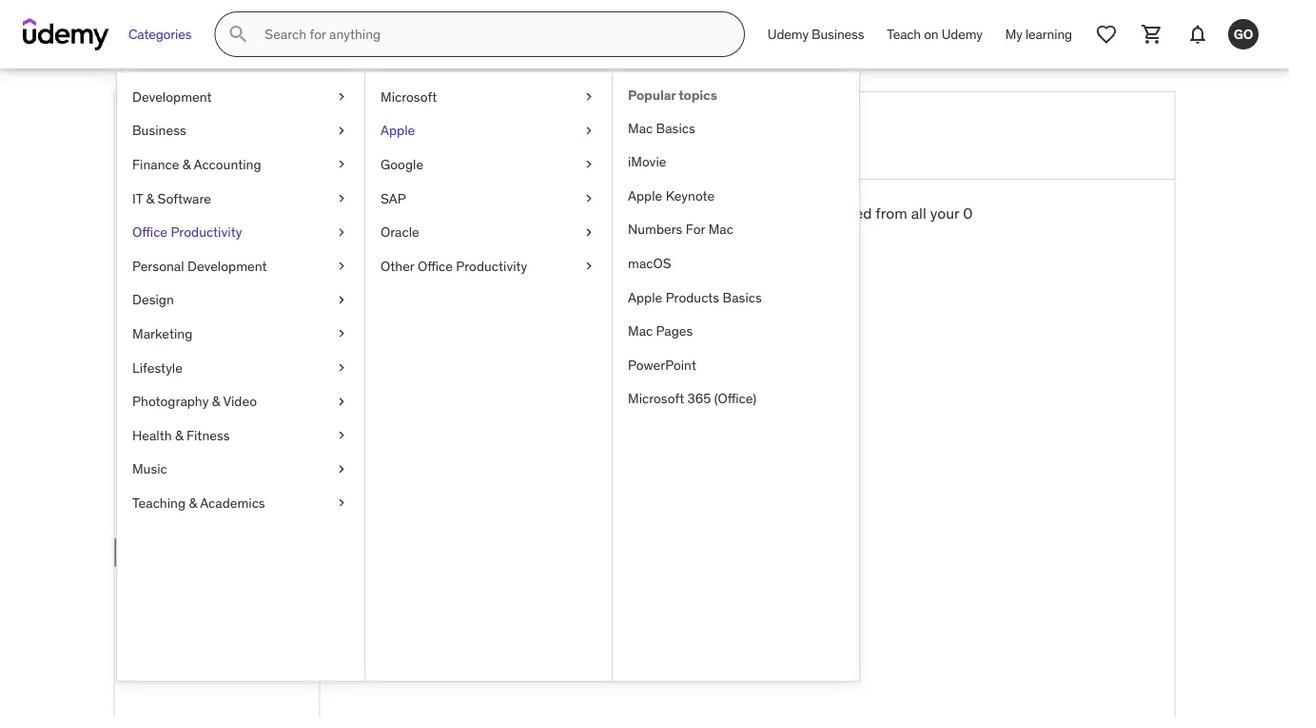 Task type: locate. For each thing, give the bounding box(es) containing it.
apple down the macos
[[628, 289, 663, 306]]

basics down 'macos' link on the top of page
[[723, 289, 762, 306]]

privacy
[[130, 456, 179, 475]]

account inside close account close your account permanently.
[[712, 143, 766, 163]]

macos
[[628, 255, 672, 272]]

xsmall image inside finance & accounting link
[[334, 155, 349, 174]]

on
[[924, 25, 939, 43]]

xsmall image
[[334, 88, 349, 106], [334, 121, 349, 140], [582, 121, 597, 140], [334, 189, 349, 208], [582, 189, 597, 208], [334, 223, 349, 242], [334, 291, 349, 309], [334, 359, 349, 377], [334, 392, 349, 411], [334, 426, 349, 445]]

apple products basics
[[628, 289, 762, 306]]

accounting
[[194, 156, 261, 173]]

subscriptions link
[[115, 394, 319, 423]]

business left "teach"
[[812, 25, 865, 43]]

health & fitness
[[132, 427, 230, 444]]

xsmall image inside apple link
[[582, 121, 597, 140]]

your down mac basics
[[679, 143, 708, 163]]

your left 0 at the right top of page
[[931, 203, 960, 223]]

xsmall image for personal development
[[334, 257, 349, 276]]

& up clients
[[189, 495, 197, 512]]

privacy link
[[115, 452, 319, 481]]

0 vertical spatial microsoft
[[381, 88, 437, 105]]

microsoft for microsoft
[[381, 88, 437, 105]]

mac pages
[[628, 323, 693, 340]]

teaching & academics
[[132, 495, 265, 512]]

clients
[[157, 514, 202, 533]]

& right finance
[[183, 156, 191, 173]]

0 vertical spatial basics
[[656, 119, 696, 136]]

2 vertical spatial mac
[[628, 323, 653, 340]]

xsmall image inside office productivity link
[[334, 223, 349, 242]]

xsmall image for music
[[334, 460, 349, 479]]

music
[[132, 461, 167, 478]]

wishlist image
[[1096, 23, 1118, 46]]

account up 'apple keynote' link
[[712, 143, 766, 163]]

& for fitness
[[175, 427, 183, 444]]

0 vertical spatial close
[[671, 107, 731, 135]]

0 vertical spatial mac
[[628, 119, 653, 136]]

xsmall image inside teaching & academics link
[[334, 494, 349, 513]]

topics
[[679, 87, 717, 104]]

1 vertical spatial close
[[637, 143, 675, 163]]

powerpoint link
[[613, 348, 859, 382]]

powerpoint
[[628, 356, 697, 374]]

0 horizontal spatial basics
[[656, 119, 696, 136]]

mac for mac pages
[[628, 323, 653, 340]]

0 horizontal spatial account
[[516, 274, 574, 293]]

apple
[[381, 122, 415, 139], [628, 187, 663, 204], [628, 289, 663, 306]]

academics
[[200, 495, 265, 512]]

my learning
[[1006, 25, 1073, 43]]

0 horizontal spatial productivity
[[171, 224, 242, 241]]

xsmall image for it & software
[[334, 189, 349, 208]]

office right other
[[418, 257, 453, 275]]

mac basics link
[[613, 111, 859, 145]]

apple down imovie
[[628, 187, 663, 204]]

0 vertical spatial productivity
[[171, 224, 242, 241]]

it & software link
[[117, 182, 365, 215]]

mac right for on the right of the page
[[709, 221, 734, 238]]

& inside 'link'
[[175, 427, 183, 444]]

account
[[712, 143, 766, 163], [516, 274, 574, 293]]

close for account
[[671, 107, 731, 135]]

close
[[571, 203, 607, 223]]

xsmall image inside microsoft link
[[582, 88, 597, 106]]

payment methods link
[[115, 423, 319, 452]]

1 vertical spatial will
[[552, 225, 574, 244]]

1 horizontal spatial you
[[706, 203, 730, 223]]

office
[[132, 224, 168, 241], [418, 257, 453, 275]]

2 vertical spatial close
[[474, 274, 513, 293]]

xsmall image inside personal development link
[[334, 257, 349, 276]]

1 vertical spatial account
[[130, 369, 186, 389]]

marketing link
[[117, 317, 365, 351]]

close down mac basics
[[637, 143, 675, 163]]

xsmall image for finance & accounting
[[334, 155, 349, 174]]

account down the and on the top left
[[516, 274, 574, 293]]

apple element
[[612, 72, 859, 681]]

& for academics
[[189, 495, 197, 512]]

photography & video link
[[117, 385, 365, 419]]

0 vertical spatial development
[[132, 88, 212, 105]]

microsoft down powerpoint
[[628, 390, 685, 407]]

xsmall image inside marketing 'link'
[[334, 325, 349, 343]]

development down categories dropdown button
[[132, 88, 212, 105]]

udemy
[[768, 25, 809, 43], [942, 25, 983, 43]]

1 horizontal spatial business
[[812, 25, 865, 43]]

account up permanently.
[[735, 107, 824, 135]]

health
[[132, 427, 172, 444]]

0 vertical spatial apple
[[381, 122, 415, 139]]

1 horizontal spatial account
[[712, 143, 766, 163]]

1 vertical spatial mac
[[709, 221, 734, 238]]

marketing
[[132, 325, 193, 342]]

xsmall image inside oracle link
[[582, 223, 597, 242]]

Search for anything text field
[[261, 18, 721, 50]]

apple keynote link
[[613, 179, 859, 213]]

xsmall image for other office productivity
[[582, 257, 597, 276]]

1 horizontal spatial productivity
[[456, 257, 528, 275]]

you right for on the right of the page
[[706, 203, 730, 223]]

courses,
[[462, 225, 519, 244]]

0 horizontal spatial udemy
[[768, 25, 809, 43]]

0 vertical spatial account
[[712, 143, 766, 163]]

business up finance
[[132, 122, 186, 139]]

fitness
[[186, 427, 230, 444]]

2 you from the left
[[706, 203, 730, 223]]

your
[[679, 143, 708, 163], [611, 203, 640, 223], [931, 203, 960, 223]]

account up photography
[[130, 369, 186, 389]]

xsmall image inside other office productivity link
[[582, 257, 597, 276]]

profile
[[211, 282, 254, 302]]

xsmall image inside sap link
[[582, 189, 597, 208]]

submit search image
[[227, 23, 250, 46]]

you right 'if'
[[544, 203, 568, 223]]

go
[[1234, 25, 1254, 42], [194, 145, 240, 184]]

your up access
[[611, 203, 640, 223]]

will left be
[[734, 203, 756, 223]]

& right it
[[146, 190, 154, 207]]

view public profile link
[[115, 278, 319, 307]]

0 horizontal spatial go
[[194, 145, 240, 184]]

if
[[531, 203, 540, 223]]

1 horizontal spatial office
[[418, 257, 453, 275]]

google link
[[365, 148, 612, 182]]

will
[[734, 203, 756, 223], [552, 225, 574, 244]]

2 horizontal spatial your
[[931, 203, 960, 223]]

0 horizontal spatial you
[[544, 203, 568, 223]]

development down orlando
[[187, 257, 267, 275]]

0 horizontal spatial will
[[552, 225, 574, 244]]

1 vertical spatial productivity
[[456, 257, 528, 275]]

xsmall image inside design link
[[334, 291, 349, 309]]

0 horizontal spatial microsoft
[[381, 88, 437, 105]]

2 vertical spatial apple
[[628, 289, 663, 306]]

0 vertical spatial office
[[132, 224, 168, 241]]

numbers
[[628, 221, 683, 238]]

xsmall image
[[582, 88, 597, 106], [334, 155, 349, 174], [582, 155, 597, 174], [582, 223, 597, 242], [334, 257, 349, 276], [582, 257, 597, 276], [334, 325, 349, 343], [334, 460, 349, 479], [334, 494, 349, 513]]

photo link
[[115, 336, 319, 365]]

0 horizontal spatial your
[[611, 203, 640, 223]]

xsmall image for lifestyle
[[334, 359, 349, 377]]

& down security in the left of the page
[[212, 393, 220, 410]]

1 vertical spatial apple
[[628, 187, 663, 204]]

0 vertical spatial will
[[734, 203, 756, 223]]

view
[[130, 282, 162, 302]]

1 horizontal spatial your
[[679, 143, 708, 163]]

shopping cart with 0 items image
[[1141, 23, 1164, 46]]

mac left 'pages'
[[628, 323, 653, 340]]

xsmall image inside music link
[[334, 460, 349, 479]]

0 vertical spatial account
[[735, 107, 824, 135]]

xsmall image inside google 'link'
[[582, 155, 597, 174]]

xsmall image inside development "link"
[[334, 88, 349, 106]]

apple keynote
[[628, 187, 715, 204]]

popular
[[628, 87, 676, 104]]

xsmall image inside lifestyle link
[[334, 359, 349, 377]]

account security link
[[115, 365, 319, 394]]

1 vertical spatial microsoft
[[628, 390, 685, 407]]

account,
[[644, 203, 702, 223]]

close inside 'button'
[[474, 274, 513, 293]]

subscriptions
[[130, 398, 223, 418]]

1 horizontal spatial microsoft
[[628, 390, 685, 407]]

1 vertical spatial office
[[418, 257, 453, 275]]

api clients link
[[115, 510, 319, 539]]

video
[[223, 393, 257, 410]]

xsmall image for photography & video
[[334, 392, 349, 411]]

google
[[381, 156, 424, 173]]

close
[[671, 107, 731, 135], [637, 143, 675, 163], [474, 274, 513, 293]]

1 horizontal spatial udemy
[[942, 25, 983, 43]]

learning
[[1026, 25, 1073, 43]]

1 vertical spatial basics
[[723, 289, 762, 306]]

1 vertical spatial business
[[132, 122, 186, 139]]

1 horizontal spatial basics
[[723, 289, 762, 306]]

xsmall image inside business link
[[334, 121, 349, 140]]

my
[[1006, 25, 1023, 43]]

development
[[132, 88, 212, 105], [187, 257, 267, 275]]

xsmall image for development
[[334, 88, 349, 106]]

xsmall image for microsoft
[[582, 88, 597, 106]]

account
[[735, 107, 824, 135], [130, 369, 186, 389]]

1 horizontal spatial account
[[735, 107, 824, 135]]

xsmall image inside 'photography & video' link
[[334, 392, 349, 411]]

public
[[166, 282, 207, 302]]

mac
[[628, 119, 653, 136], [709, 221, 734, 238], [628, 323, 653, 340]]

& for video
[[212, 393, 220, 410]]

close down courses,
[[474, 274, 513, 293]]

forever.
[[660, 225, 711, 244]]

finance
[[132, 156, 179, 173]]

you
[[544, 203, 568, 223], [706, 203, 730, 223]]

will right the and on the top left
[[552, 225, 574, 244]]

apple for apple
[[381, 122, 415, 139]]

for
[[686, 221, 706, 238]]

your inside close account close your account permanently.
[[679, 143, 708, 163]]

account inside close account close your account permanently.
[[735, 107, 824, 135]]

mac up imovie
[[628, 119, 653, 136]]

apple up the 'google'
[[381, 122, 415, 139]]

microsoft 365 (office) link
[[613, 382, 859, 416]]

account inside 'button'
[[516, 274, 574, 293]]

365
[[688, 390, 711, 407]]

1 vertical spatial go
[[194, 145, 240, 184]]

0 horizontal spatial office
[[132, 224, 168, 241]]

xsmall image inside it & software link
[[334, 189, 349, 208]]

apple for apple products basics
[[628, 289, 663, 306]]

1 vertical spatial account
[[516, 274, 574, 293]]

productivity inside office productivity link
[[171, 224, 242, 241]]

design
[[132, 291, 174, 308]]

notifications link
[[115, 481, 319, 510]]

access
[[609, 225, 656, 244]]

microsoft inside the apple element
[[628, 390, 685, 407]]

basics down popular topics
[[656, 119, 696, 136]]

udemy business
[[768, 25, 865, 43]]

office up personal
[[132, 224, 168, 241]]

0 horizontal spatial account
[[130, 369, 186, 389]]

1 horizontal spatial go
[[1234, 25, 1254, 42]]

microsoft up the 'google'
[[381, 88, 437, 105]]

& right health
[[175, 427, 183, 444]]

close down topics at the right
[[671, 107, 731, 135]]

xsmall image inside 'health & fitness' 'link'
[[334, 426, 349, 445]]



Task type: vqa. For each thing, say whether or not it's contained in the screenshot.
the right to
no



Task type: describe. For each thing, give the bounding box(es) containing it.
keynote
[[666, 187, 715, 204]]

orlando
[[207, 236, 263, 256]]

payment
[[130, 427, 190, 447]]

teach on udemy
[[887, 25, 983, 43]]

unsubscribed
[[780, 203, 872, 223]]

products
[[666, 289, 720, 306]]

apple for apple keynote
[[628, 187, 663, 204]]

go link
[[1221, 11, 1267, 57]]

1 vertical spatial development
[[187, 257, 267, 275]]

microsoft link
[[365, 80, 612, 114]]

photography
[[132, 393, 209, 410]]

2 udemy from the left
[[942, 25, 983, 43]]

office productivity link
[[117, 215, 365, 249]]

be
[[759, 203, 777, 223]]

xsmall image for design
[[334, 291, 349, 309]]

udemy image
[[23, 18, 109, 50]]

lifestyle
[[132, 359, 183, 376]]

imovie link
[[613, 145, 859, 179]]

mac for mac basics
[[628, 119, 653, 136]]

other office productivity link
[[365, 249, 612, 283]]

1 you from the left
[[544, 203, 568, 223]]

apple products basics link
[[613, 281, 859, 314]]

macos link
[[613, 247, 859, 281]]

& for accounting
[[183, 156, 191, 173]]

numbers for mac
[[628, 221, 734, 238]]

health & fitness link
[[117, 419, 365, 453]]

software
[[158, 190, 211, 207]]

from
[[876, 203, 908, 223]]

personal development link
[[117, 249, 365, 283]]

0 vertical spatial go
[[1234, 25, 1254, 42]]

lifestyle link
[[117, 351, 365, 385]]

xsmall image for oracle
[[582, 223, 597, 242]]

your for account
[[679, 143, 708, 163]]

xsmall image for teaching & academics
[[334, 494, 349, 513]]

xsmall image for google
[[582, 155, 597, 174]]

apple link
[[365, 114, 612, 148]]

personal
[[132, 257, 184, 275]]

xsmall image for sap
[[582, 189, 597, 208]]

close account close your account permanently.
[[637, 107, 858, 163]]

profile
[[130, 311, 174, 331]]

oracle
[[381, 224, 419, 241]]

permanently.
[[770, 143, 858, 163]]

music link
[[117, 453, 365, 486]]

other
[[381, 257, 415, 275]]

categories
[[128, 25, 192, 43]]

microsoft 365 (office)
[[628, 390, 757, 407]]

teach
[[887, 25, 921, 43]]

xsmall image for marketing
[[334, 325, 349, 343]]

your for you
[[611, 203, 640, 223]]

1 udemy from the left
[[768, 25, 809, 43]]

methods
[[194, 427, 254, 447]]

finance & accounting
[[132, 156, 261, 173]]

office productivity
[[132, 224, 242, 241]]

teach on udemy link
[[876, 11, 994, 57]]

if you close your account, you will be unsubscribed from all your 0 courses, and will lose access forever.
[[462, 203, 973, 244]]

numbers for mac link
[[613, 213, 859, 247]]

xsmall image for apple
[[582, 121, 597, 140]]

oracle link
[[365, 215, 612, 249]]

categories button
[[117, 11, 203, 57]]

productivity inside other office productivity link
[[456, 257, 528, 275]]

close account
[[474, 274, 574, 293]]

notifications
[[130, 485, 217, 504]]

development inside "link"
[[132, 88, 212, 105]]

close account button
[[462, 261, 585, 306]]

other office productivity
[[381, 257, 528, 275]]

teaching & academics link
[[117, 486, 365, 520]]

sap
[[381, 190, 406, 207]]

api
[[130, 514, 154, 533]]

popular topics
[[628, 87, 717, 104]]

xsmall image for health & fitness
[[334, 426, 349, 445]]

business link
[[117, 114, 365, 148]]

all
[[912, 203, 927, 223]]

pages
[[656, 323, 693, 340]]

photo
[[130, 340, 171, 360]]

udemy business link
[[757, 11, 876, 57]]

photography & video
[[132, 393, 257, 410]]

mac basics
[[628, 119, 696, 136]]

profile link
[[115, 307, 319, 336]]

0 horizontal spatial business
[[132, 122, 186, 139]]

microsoft for microsoft 365 (office)
[[628, 390, 685, 407]]

imovie
[[628, 153, 667, 170]]

0 vertical spatial business
[[812, 25, 865, 43]]

0
[[963, 203, 973, 223]]

1 horizontal spatial will
[[734, 203, 756, 223]]

close for account
[[474, 274, 513, 293]]

& for software
[[146, 190, 154, 207]]

notifications image
[[1187, 23, 1210, 46]]

it & software
[[132, 190, 211, 207]]

xsmall image for office productivity
[[334, 223, 349, 242]]

security
[[190, 369, 246, 389]]

account inside view public profile profile photo account security subscriptions payment methods privacy notifications api clients
[[130, 369, 186, 389]]

finance & accounting link
[[117, 148, 365, 182]]

teaching
[[132, 495, 186, 512]]

mac pages link
[[613, 314, 859, 348]]

design link
[[117, 283, 365, 317]]

and
[[523, 225, 548, 244]]

xsmall image for business
[[334, 121, 349, 140]]



